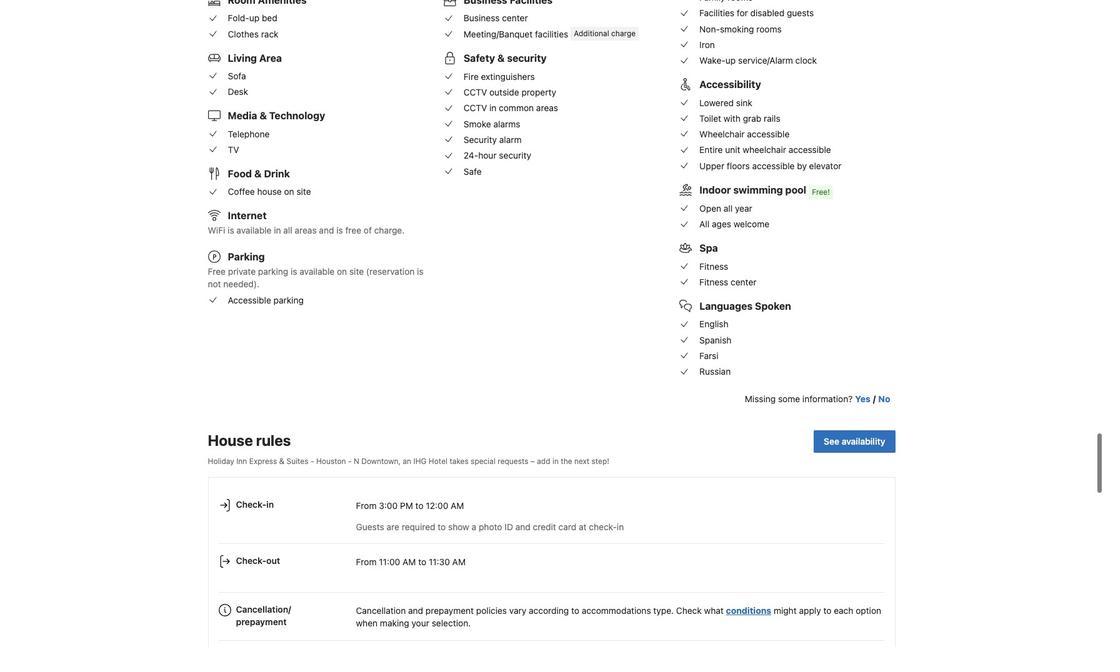 Task type: describe. For each thing, give the bounding box(es) containing it.
24-
[[464, 150, 479, 161]]

according
[[529, 606, 569, 616]]

up for wake-
[[726, 55, 736, 66]]

spanish
[[700, 335, 732, 346]]

2 vertical spatial and
[[408, 606, 423, 616]]

required
[[402, 522, 436, 533]]

site inside free private parking is available on site (reservation is not needed).
[[350, 267, 364, 277]]

11:30 am
[[429, 557, 466, 568]]

id
[[505, 522, 513, 533]]

entire
[[700, 145, 723, 155]]

takes
[[450, 457, 469, 467]]

parking
[[228, 252, 265, 263]]

center for fitness center
[[731, 277, 757, 288]]

to right the according
[[572, 606, 580, 616]]

in up smoke alarms
[[490, 103, 497, 113]]

rack
[[261, 29, 279, 39]]

smoke
[[464, 119, 491, 129]]

to left show
[[438, 522, 446, 533]]

cctv outside property
[[464, 87, 557, 98]]

free
[[346, 225, 362, 236]]

smoking
[[721, 24, 755, 34]]

cancellation and prepayment policies vary according to accommodations type. check what conditions
[[356, 606, 772, 616]]

some
[[779, 394, 801, 405]]

check- for out
[[236, 556, 267, 567]]

see availability
[[824, 437, 886, 447]]

no button
[[879, 394, 891, 406]]

is left free
[[337, 225, 343, 236]]

iron
[[700, 39, 715, 50]]

grab
[[743, 113, 762, 124]]

to for from 11:00 am to 11:30 am
[[419, 557, 427, 568]]

spa
[[700, 243, 719, 254]]

fold-up bed
[[228, 13, 278, 23]]

hotel
[[429, 457, 448, 467]]

all ages welcome
[[700, 219, 770, 230]]

are
[[387, 522, 400, 533]]

in down house
[[274, 225, 281, 236]]

wheelchair
[[700, 129, 745, 140]]

parking inside free private parking is available on site (reservation is not needed).
[[258, 267, 288, 277]]

option
[[856, 606, 882, 616]]

cctv for cctv outside property
[[464, 87, 487, 98]]

hour
[[479, 150, 497, 161]]

0 horizontal spatial and
[[319, 225, 334, 236]]

2 - from the left
[[348, 457, 352, 467]]

ages
[[712, 219, 732, 230]]

entire unit wheelchair accessible
[[700, 145, 832, 155]]

internet
[[228, 210, 267, 222]]

0 vertical spatial accessible
[[748, 129, 790, 140]]

photo
[[479, 522, 503, 533]]

free private parking is available on site (reservation is not needed).
[[208, 267, 424, 290]]

common
[[499, 103, 534, 113]]

an
[[403, 457, 412, 467]]

is right (reservation
[[417, 267, 424, 277]]

not
[[208, 279, 221, 290]]

0 vertical spatial areas
[[537, 103, 559, 113]]

additional
[[574, 29, 610, 38]]

0 horizontal spatial all
[[284, 225, 293, 236]]

type.
[[654, 606, 674, 616]]

what
[[705, 606, 724, 616]]

& for security
[[498, 53, 505, 64]]

tv
[[228, 144, 239, 155]]

a
[[472, 522, 477, 533]]

safety
[[464, 53, 495, 64]]

availability
[[842, 437, 886, 447]]

guests
[[787, 8, 815, 18]]

security for 24-hour security
[[499, 150, 532, 161]]

languages spoken
[[700, 301, 792, 312]]

elevator
[[810, 161, 842, 171]]

indoor
[[700, 184, 732, 196]]

conditions
[[727, 606, 772, 616]]

fitness for fitness
[[700, 261, 729, 272]]

prepayment inside cancellation/ prepayment
[[236, 617, 287, 628]]

missing
[[745, 394, 776, 405]]

next
[[575, 457, 590, 467]]

is up accessible parking
[[291, 267, 297, 277]]

facilities
[[700, 8, 735, 18]]

1 horizontal spatial all
[[724, 203, 733, 214]]

upper floors accessible by elevator
[[700, 161, 842, 171]]

0 vertical spatial available
[[237, 225, 272, 236]]

accommodations
[[582, 606, 652, 616]]

ihg
[[414, 457, 427, 467]]

facilities for disabled guests
[[700, 8, 815, 18]]

charge
[[612, 29, 636, 38]]

policies
[[476, 606, 507, 616]]

in down the express
[[266, 500, 274, 510]]

area
[[259, 52, 282, 64]]

at
[[579, 522, 587, 533]]

making
[[380, 618, 409, 629]]

house rules
[[208, 432, 291, 450]]

holiday
[[208, 457, 234, 467]]

might
[[774, 606, 797, 616]]

no
[[879, 394, 891, 405]]

0 vertical spatial site
[[297, 187, 311, 197]]

rooms
[[757, 24, 782, 34]]

russian
[[700, 367, 731, 377]]

suites
[[287, 457, 309, 467]]

clock
[[796, 55, 817, 66]]

food
[[228, 168, 252, 179]]

of
[[364, 225, 372, 236]]

1 vertical spatial and
[[516, 522, 531, 533]]



Task type: locate. For each thing, give the bounding box(es) containing it.
house
[[208, 432, 253, 450]]

available down internet at left top
[[237, 225, 272, 236]]

express
[[249, 457, 277, 467]]

media
[[228, 110, 257, 122]]

parking up accessible parking
[[258, 267, 288, 277]]

outside
[[490, 87, 520, 98]]

unit
[[726, 145, 741, 155]]

parking down free private parking is available on site (reservation is not needed).
[[274, 295, 304, 306]]

1 horizontal spatial center
[[731, 277, 757, 288]]

free!
[[813, 187, 831, 197]]

on inside free private parking is available on site (reservation is not needed).
[[337, 267, 347, 277]]

1 horizontal spatial on
[[337, 267, 347, 277]]

desk
[[228, 86, 248, 97]]

& right food
[[254, 168, 262, 179]]

1 horizontal spatial -
[[348, 457, 352, 467]]

1 vertical spatial prepayment
[[236, 617, 287, 628]]

check- down inn
[[236, 500, 267, 510]]

site right house
[[297, 187, 311, 197]]

open all year
[[700, 203, 753, 214]]

0 vertical spatial security
[[507, 53, 547, 64]]

fitness for fitness center
[[700, 277, 729, 288]]

business center
[[464, 13, 528, 23]]

floors
[[727, 161, 750, 171]]

and right the id
[[516, 522, 531, 533]]

areas down property
[[537, 103, 559, 113]]

0 horizontal spatial -
[[311, 457, 314, 467]]

2 fitness from the top
[[700, 277, 729, 288]]

1 vertical spatial parking
[[274, 295, 304, 306]]

upper
[[700, 161, 725, 171]]

areas left free
[[295, 225, 317, 236]]

guests
[[356, 522, 385, 533]]

from for from 11:00 am to 11:30 am
[[356, 557, 377, 568]]

is right wifi
[[228, 225, 234, 236]]

& up fire extinguishers
[[498, 53, 505, 64]]

security for safety & security
[[507, 53, 547, 64]]

see
[[824, 437, 840, 447]]

to for from 3:00 pm to 12:00 am
[[416, 501, 424, 511]]

facilities
[[535, 29, 569, 39]]

0 vertical spatial from
[[356, 501, 377, 511]]

indoor swimming pool
[[700, 184, 807, 196]]

0 vertical spatial parking
[[258, 267, 288, 277]]

1 vertical spatial check-
[[236, 556, 267, 567]]

1 vertical spatial all
[[284, 225, 293, 236]]

in right at
[[617, 522, 624, 533]]

1 vertical spatial fitness
[[700, 277, 729, 288]]

all down "coffee house on site" in the left top of the page
[[284, 225, 293, 236]]

accessible
[[228, 295, 271, 306]]

living
[[228, 52, 257, 64]]

from 11:00 am to 11:30 am
[[356, 557, 466, 568]]

1 horizontal spatial site
[[350, 267, 364, 277]]

0 vertical spatial prepayment
[[426, 606, 474, 616]]

1 vertical spatial from
[[356, 557, 377, 568]]

up up accessibility
[[726, 55, 736, 66]]

in left the at right
[[553, 457, 559, 467]]

cctv for cctv in common areas
[[464, 103, 487, 113]]

2 from from the top
[[356, 557, 377, 568]]

when
[[356, 618, 378, 629]]

0 horizontal spatial on
[[284, 187, 294, 197]]

languages
[[700, 301, 753, 312]]

2 vertical spatial accessible
[[753, 161, 795, 171]]

to inside might apply to each option when making your selection.
[[824, 606, 832, 616]]

- right suites
[[311, 457, 314, 467]]

downtown,
[[362, 457, 401, 467]]

0 vertical spatial up
[[249, 13, 260, 23]]

1 horizontal spatial available
[[300, 267, 335, 277]]

safe
[[464, 166, 482, 177]]

0 vertical spatial on
[[284, 187, 294, 197]]

security down alarm
[[499, 150, 532, 161]]

available
[[237, 225, 272, 236], [300, 267, 335, 277]]

12:00 am
[[426, 501, 464, 511]]

add
[[537, 457, 551, 467]]

/
[[874, 394, 876, 405]]

and left free
[[319, 225, 334, 236]]

accessible down entire unit wheelchair accessible
[[753, 161, 795, 171]]

to up required
[[416, 501, 424, 511]]

fire
[[464, 71, 479, 82]]

apply
[[800, 606, 822, 616]]

0 horizontal spatial center
[[502, 13, 528, 23]]

2 horizontal spatial and
[[516, 522, 531, 533]]

yes button
[[856, 394, 871, 406]]

with
[[724, 113, 741, 124]]

on down free
[[337, 267, 347, 277]]

0 vertical spatial fitness
[[700, 261, 729, 272]]

to left 11:30 am
[[419, 557, 427, 568]]

0 horizontal spatial available
[[237, 225, 272, 236]]

fitness center
[[700, 277, 757, 288]]

cctv
[[464, 87, 487, 98], [464, 103, 487, 113]]

1 check- from the top
[[236, 500, 267, 510]]

sink
[[737, 97, 753, 108]]

clothes rack
[[228, 29, 279, 39]]

and up your
[[408, 606, 423, 616]]

fitness up languages
[[700, 277, 729, 288]]

center for business center
[[502, 13, 528, 23]]

0 vertical spatial center
[[502, 13, 528, 23]]

sofa
[[228, 71, 246, 81]]

cctv up the smoke
[[464, 103, 487, 113]]

& left suites
[[279, 457, 285, 467]]

available down the wifi is available in all areas and is free of charge.
[[300, 267, 335, 277]]

1 vertical spatial available
[[300, 267, 335, 277]]

from left 11:00 am
[[356, 557, 377, 568]]

from up "guests"
[[356, 501, 377, 511]]

check- for in
[[236, 500, 267, 510]]

check-
[[236, 500, 267, 510], [236, 556, 267, 567]]

24-hour security
[[464, 150, 532, 161]]

fire extinguishers
[[464, 71, 535, 82]]

1 vertical spatial on
[[337, 267, 347, 277]]

check-in
[[236, 500, 274, 510]]

property
[[522, 87, 557, 98]]

center up 'languages spoken'
[[731, 277, 757, 288]]

charge.
[[374, 225, 405, 236]]

0 vertical spatial all
[[724, 203, 733, 214]]

wake-
[[700, 55, 726, 66]]

security
[[464, 134, 497, 145]]

1 horizontal spatial up
[[726, 55, 736, 66]]

up for fold-
[[249, 13, 260, 23]]

site left (reservation
[[350, 267, 364, 277]]

to for might apply to each option when making your selection.
[[824, 606, 832, 616]]

1 horizontal spatial and
[[408, 606, 423, 616]]

accessibility
[[700, 79, 762, 90]]

& for technology
[[260, 110, 267, 122]]

- left n
[[348, 457, 352, 467]]

1 vertical spatial up
[[726, 55, 736, 66]]

food & drink
[[228, 168, 290, 179]]

non-
[[700, 24, 721, 34]]

media & technology
[[228, 110, 325, 122]]

–
[[531, 457, 535, 467]]

0 vertical spatial and
[[319, 225, 334, 236]]

up left bed
[[249, 13, 260, 23]]

vary
[[510, 606, 527, 616]]

1 horizontal spatial prepayment
[[426, 606, 474, 616]]

check- up the cancellation/
[[236, 556, 267, 567]]

1 horizontal spatial areas
[[537, 103, 559, 113]]

all left year
[[724, 203, 733, 214]]

1 from from the top
[[356, 501, 377, 511]]

cctv in common areas
[[464, 103, 559, 113]]

n
[[354, 457, 360, 467]]

accessible
[[748, 129, 790, 140], [789, 145, 832, 155], [753, 161, 795, 171]]

from 3:00 pm to 12:00 am
[[356, 501, 464, 511]]

rails
[[764, 113, 781, 124]]

center up meeting/banquet
[[502, 13, 528, 23]]

1 vertical spatial accessible
[[789, 145, 832, 155]]

cctv down fire
[[464, 87, 487, 98]]

0 vertical spatial cctv
[[464, 87, 487, 98]]

accessible up entire unit wheelchair accessible
[[748, 129, 790, 140]]

0 horizontal spatial up
[[249, 13, 260, 23]]

credit
[[533, 522, 557, 533]]

step!
[[592, 457, 610, 467]]

farsi
[[700, 351, 719, 361]]

to left each
[[824, 606, 832, 616]]

1 vertical spatial areas
[[295, 225, 317, 236]]

1 vertical spatial center
[[731, 277, 757, 288]]

0 horizontal spatial areas
[[295, 225, 317, 236]]

missing some information? yes / no
[[745, 394, 891, 405]]

living area
[[228, 52, 282, 64]]

& for drink
[[254, 168, 262, 179]]

security alarm
[[464, 134, 522, 145]]

houston
[[316, 457, 346, 467]]

1 vertical spatial cctv
[[464, 103, 487, 113]]

check
[[677, 606, 702, 616]]

& right media
[[260, 110, 267, 122]]

0 horizontal spatial site
[[297, 187, 311, 197]]

all
[[700, 219, 710, 230]]

holiday inn express & suites - houston - n downtown, an ihg hotel takes special requests – add in the next step!
[[208, 457, 610, 467]]

special
[[471, 457, 496, 467]]

security up the extinguishers
[[507, 53, 547, 64]]

bed
[[262, 13, 278, 23]]

wifi is available in all areas and is free of charge.
[[208, 225, 405, 236]]

free
[[208, 267, 226, 277]]

card
[[559, 522, 577, 533]]

rules
[[256, 432, 291, 450]]

open
[[700, 203, 722, 214]]

needed).
[[224, 279, 260, 290]]

fitness down spa
[[700, 261, 729, 272]]

1 cctv from the top
[[464, 87, 487, 98]]

1 vertical spatial site
[[350, 267, 364, 277]]

alarm
[[500, 134, 522, 145]]

0 vertical spatial check-
[[236, 500, 267, 510]]

prepayment up selection.
[[426, 606, 474, 616]]

available inside free private parking is available on site (reservation is not needed).
[[300, 267, 335, 277]]

from for from 3:00 pm to 12:00 am
[[356, 501, 377, 511]]

on right house
[[284, 187, 294, 197]]

prepayment down the cancellation/
[[236, 617, 287, 628]]

2 check- from the top
[[236, 556, 267, 567]]

year
[[736, 203, 753, 214]]

1 fitness from the top
[[700, 261, 729, 272]]

2 cctv from the top
[[464, 103, 487, 113]]

toilet with grab rails
[[700, 113, 781, 124]]

out
[[266, 556, 280, 567]]

telephone
[[228, 129, 270, 139]]

accessible up "by"
[[789, 145, 832, 155]]

non-smoking rooms
[[700, 24, 782, 34]]

check-
[[589, 522, 617, 533]]

1 vertical spatial security
[[499, 150, 532, 161]]

pool
[[786, 184, 807, 196]]

0 horizontal spatial prepayment
[[236, 617, 287, 628]]

1 - from the left
[[311, 457, 314, 467]]



Task type: vqa. For each thing, say whether or not it's contained in the screenshot.


